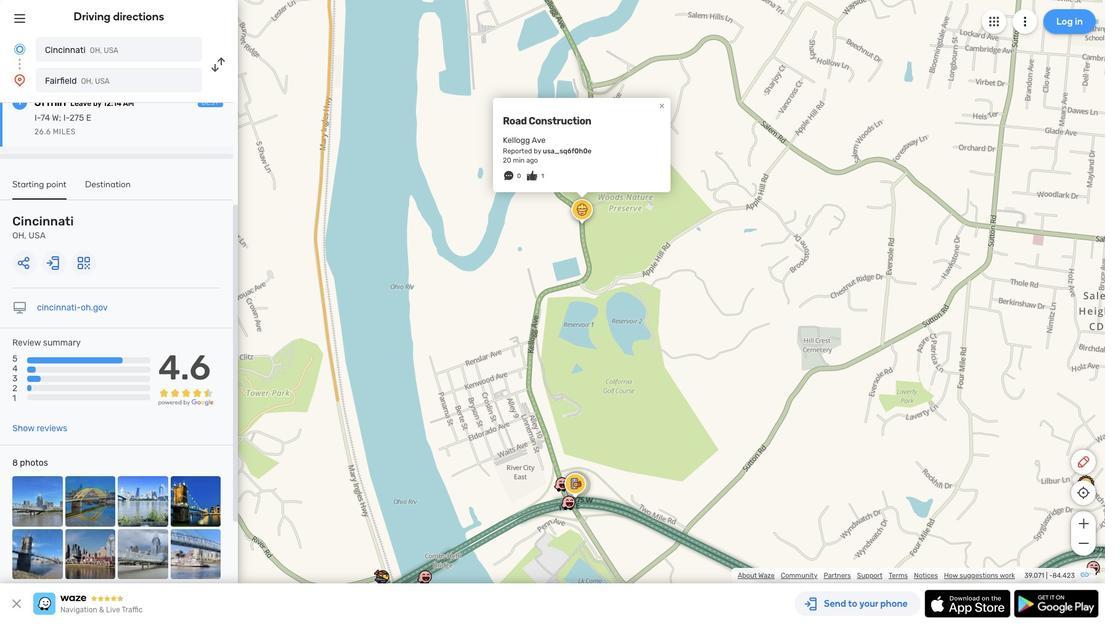 Task type: locate. For each thing, give the bounding box(es) containing it.
cincinnati down the starting point button
[[12, 214, 74, 229]]

by
[[93, 99, 102, 108], [534, 147, 542, 155]]

1 vertical spatial by
[[534, 147, 542, 155]]

1 horizontal spatial 1
[[18, 97, 21, 107]]

0 vertical spatial 1
[[18, 97, 21, 107]]

am
[[123, 99, 134, 108]]

road construction
[[503, 115, 592, 127]]

1 i- from the left
[[35, 113, 41, 123]]

1 down 3
[[12, 394, 16, 404]]

about waze link
[[738, 572, 775, 580]]

by for min
[[93, 99, 102, 108]]

1 horizontal spatial by
[[534, 147, 542, 155]]

-
[[1050, 572, 1053, 580]]

1 right 0
[[542, 173, 544, 180]]

best
[[202, 99, 220, 107]]

waze
[[759, 572, 775, 580]]

i-74 w; i-275 e 26.6 miles
[[35, 113, 91, 136]]

0 horizontal spatial 1
[[12, 394, 16, 404]]

26.6
[[35, 128, 51, 136]]

oh, up 31 min leave by 12:14 am
[[81, 77, 93, 86]]

min
[[47, 96, 66, 109], [513, 157, 525, 165]]

by inside 31 min leave by 12:14 am
[[93, 99, 102, 108]]

image 2 of cincinnati, cincinnati image
[[65, 477, 115, 527]]

image 4 of cincinnati, cincinnati image
[[171, 477, 221, 527]]

min inside kellogg ave reported by usa_sq6f0h0e 20 min ago
[[513, 157, 525, 165]]

1 vertical spatial 1
[[542, 173, 544, 180]]

5 4 3 2 1
[[12, 354, 18, 404]]

2 i- from the left
[[63, 113, 69, 123]]

cincinnati oh, usa
[[45, 45, 118, 56], [12, 214, 74, 241]]

how
[[945, 572, 959, 580]]

i- right w;
[[63, 113, 69, 123]]

terms link
[[889, 572, 908, 580]]

1 left 31
[[18, 97, 21, 107]]

usa up 12:14
[[95, 77, 110, 86]]

show reviews
[[12, 424, 67, 434]]

fairfield
[[45, 76, 77, 86]]

i- up 26.6
[[35, 113, 41, 123]]

0 vertical spatial min
[[47, 96, 66, 109]]

image 6 of cincinnati, cincinnati image
[[65, 530, 115, 580]]

summary
[[43, 338, 81, 348]]

|
[[1047, 572, 1048, 580]]

review
[[12, 338, 41, 348]]

12:14
[[103, 99, 121, 108]]

cincinnati oh, usa up fairfield oh, usa
[[45, 45, 118, 56]]

0 horizontal spatial min
[[47, 96, 66, 109]]

oh, inside fairfield oh, usa
[[81, 77, 93, 86]]

point
[[46, 179, 67, 190]]

by left 12:14
[[93, 99, 102, 108]]

1 vertical spatial usa
[[95, 77, 110, 86]]

0 horizontal spatial by
[[93, 99, 102, 108]]

1
[[18, 97, 21, 107], [542, 173, 544, 180], [12, 394, 16, 404]]

navigation
[[60, 606, 97, 615]]

1 horizontal spatial i-
[[63, 113, 69, 123]]

0 horizontal spatial i-
[[35, 113, 41, 123]]

construction
[[529, 115, 592, 127]]

road
[[503, 115, 527, 127]]

1 vertical spatial cincinnati oh, usa
[[12, 214, 74, 241]]

about waze community partners support terms notices how suggestions work
[[738, 572, 1016, 580]]

reported
[[503, 147, 532, 155]]

driving
[[74, 10, 111, 23]]

usa down the starting point button
[[29, 231, 46, 241]]

by inside kellogg ave reported by usa_sq6f0h0e 20 min ago
[[534, 147, 542, 155]]

cincinnati up fairfield
[[45, 45, 86, 56]]

starting
[[12, 179, 44, 190]]

usa down driving directions
[[104, 46, 118, 55]]

0 vertical spatial by
[[93, 99, 102, 108]]

oh, down "driving"
[[90, 46, 102, 55]]

kellogg
[[503, 136, 530, 145]]

min down the reported
[[513, 157, 525, 165]]

usa inside fairfield oh, usa
[[95, 77, 110, 86]]

traffic
[[122, 606, 143, 615]]

live
[[106, 606, 120, 615]]

&
[[99, 606, 104, 615]]

2 horizontal spatial 1
[[542, 173, 544, 180]]

1 vertical spatial min
[[513, 157, 525, 165]]

about
[[738, 572, 757, 580]]

1 vertical spatial cincinnati
[[12, 214, 74, 229]]

by up ago
[[534, 147, 542, 155]]

zoom out image
[[1077, 537, 1092, 551]]

usa
[[104, 46, 118, 55], [95, 77, 110, 86], [29, 231, 46, 241]]

i-
[[35, 113, 41, 123], [63, 113, 69, 123]]

39.071 | -84.423
[[1025, 572, 1076, 580]]

oh,
[[90, 46, 102, 55], [81, 77, 93, 86], [12, 231, 26, 241]]

min up w;
[[47, 96, 66, 109]]

review summary
[[12, 338, 81, 348]]

cincinnati-oh.gov
[[37, 303, 108, 313]]

destination button
[[85, 179, 131, 199]]

1 vertical spatial oh,
[[81, 77, 93, 86]]

driving directions
[[74, 10, 164, 23]]

computer image
[[12, 301, 27, 316]]

cincinnati-
[[37, 303, 81, 313]]

1 horizontal spatial min
[[513, 157, 525, 165]]

cincinnati
[[45, 45, 86, 56], [12, 214, 74, 229]]

pencil image
[[1077, 455, 1092, 470]]

oh, down the starting point button
[[12, 231, 26, 241]]

2 vertical spatial 1
[[12, 394, 16, 404]]

w;
[[52, 113, 61, 123]]

suggestions
[[960, 572, 999, 580]]

cincinnati oh, usa down the starting point button
[[12, 214, 74, 241]]

x image
[[9, 597, 24, 612]]

partners link
[[824, 572, 851, 580]]

how suggestions work link
[[945, 572, 1016, 580]]



Task type: describe. For each thing, give the bounding box(es) containing it.
0 vertical spatial cincinnati
[[45, 45, 86, 56]]

support
[[858, 572, 883, 580]]

20
[[503, 157, 512, 165]]

0 vertical spatial oh,
[[90, 46, 102, 55]]

show
[[12, 424, 35, 434]]

e
[[86, 113, 91, 123]]

leave
[[70, 99, 91, 108]]

5
[[12, 354, 17, 365]]

31
[[35, 96, 45, 109]]

1 inside 5 4 3 2 1
[[12, 394, 16, 404]]

fairfield oh, usa
[[45, 76, 110, 86]]

0 vertical spatial cincinnati oh, usa
[[45, 45, 118, 56]]

2
[[12, 384, 17, 394]]

31 min leave by 12:14 am
[[35, 96, 134, 109]]

image 5 of cincinnati, cincinnati image
[[12, 530, 63, 580]]

74
[[41, 113, 50, 123]]

cincinnati-oh.gov link
[[37, 303, 108, 313]]

8
[[12, 458, 18, 469]]

4.6
[[158, 348, 211, 389]]

275
[[69, 113, 84, 123]]

reviews
[[37, 424, 67, 434]]

terms
[[889, 572, 908, 580]]

support link
[[858, 572, 883, 580]]

image 1 of cincinnati, cincinnati image
[[12, 477, 63, 527]]

usa_sq6f0h0e
[[543, 147, 592, 155]]

84.423
[[1053, 572, 1076, 580]]

community link
[[781, 572, 818, 580]]

by for ave
[[534, 147, 542, 155]]

notices
[[915, 572, 939, 580]]

image 3 of cincinnati, cincinnati image
[[118, 477, 168, 527]]

link image
[[1081, 570, 1090, 580]]

navigation & live traffic
[[60, 606, 143, 615]]

ave
[[532, 136, 546, 145]]

notices link
[[915, 572, 939, 580]]

community
[[781, 572, 818, 580]]

4
[[12, 364, 18, 374]]

image 8 of cincinnati, cincinnati image
[[171, 530, 221, 580]]

39.071
[[1025, 572, 1045, 580]]

oh.gov
[[81, 303, 108, 313]]

partners
[[824, 572, 851, 580]]

directions
[[113, 10, 164, 23]]

work
[[1000, 572, 1016, 580]]

×
[[660, 100, 665, 112]]

2 vertical spatial oh,
[[12, 231, 26, 241]]

× link
[[657, 100, 668, 112]]

kellogg ave reported by usa_sq6f0h0e 20 min ago
[[503, 136, 592, 165]]

current location image
[[12, 42, 27, 57]]

0
[[517, 173, 521, 180]]

miles
[[53, 128, 76, 136]]

starting point button
[[12, 179, 67, 200]]

ago
[[527, 157, 538, 165]]

starting point
[[12, 179, 67, 190]]

photos
[[20, 458, 48, 469]]

8 photos
[[12, 458, 48, 469]]

2 vertical spatial usa
[[29, 231, 46, 241]]

location image
[[12, 73, 27, 88]]

3
[[12, 374, 18, 384]]

image 7 of cincinnati, cincinnati image
[[118, 530, 168, 580]]

zoom in image
[[1077, 517, 1092, 532]]

0 vertical spatial usa
[[104, 46, 118, 55]]

destination
[[85, 179, 131, 190]]



Task type: vqa. For each thing, say whether or not it's contained in the screenshot.
the 20
yes



